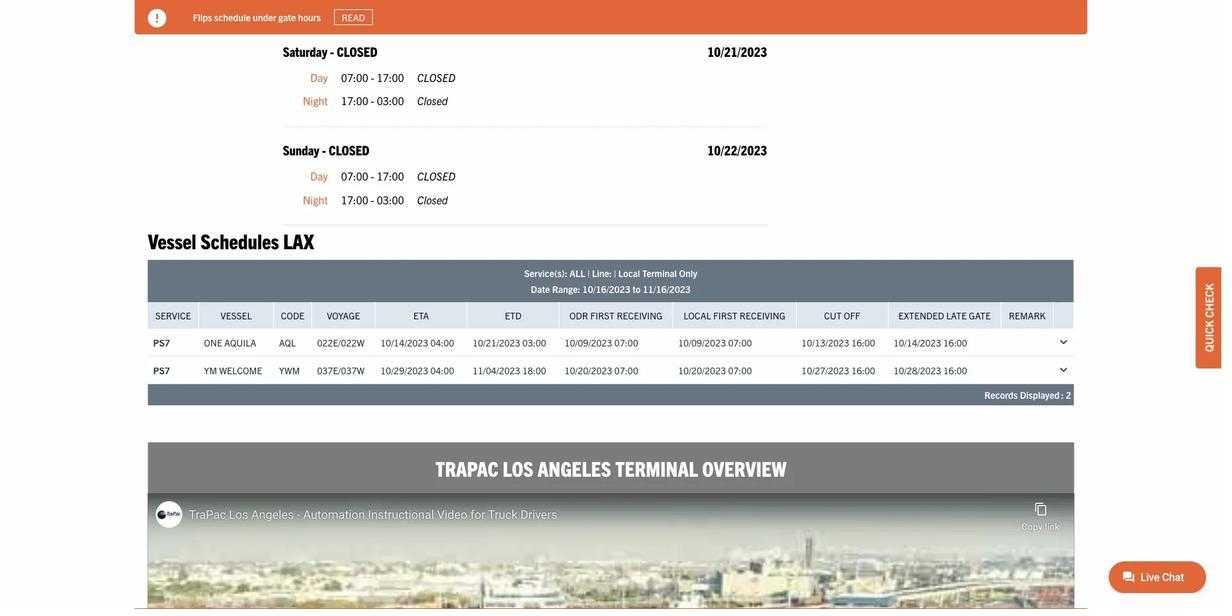 Task type: describe. For each thing, give the bounding box(es) containing it.
07:00 - 17:00 for sunday - closed
[[341, 170, 404, 183]]

10/13/2023 16:00
[[802, 337, 875, 349]]

ym welcome
[[204, 364, 262, 376]]

1 10/20/2023 from the left
[[565, 364, 612, 376]]

03:00 for saturday - closed
[[377, 94, 404, 108]]

range:
[[552, 283, 580, 295]]

lax
[[283, 228, 314, 253]]

check
[[1202, 284, 1216, 318]]

1 10/09/2023 from the left
[[565, 337, 612, 349]]

10/27/2023 16:00
[[802, 364, 875, 376]]

2 | from the left
[[614, 268, 616, 279]]

ps7 for one aquila
[[153, 337, 170, 349]]

03:00 for sunday - closed
[[377, 193, 404, 206]]

aql
[[279, 337, 296, 349]]

read
[[342, 11, 365, 23]]

10/28/2023
[[894, 364, 941, 376]]

service
[[155, 310, 191, 322]]

vessel schedules lax
[[148, 228, 314, 253]]

first for local
[[713, 310, 738, 322]]

10/29/2023
[[381, 364, 428, 376]]

2 vertical spatial 03:00
[[522, 337, 546, 349]]

1 horizontal spatial local
[[684, 310, 711, 322]]

to
[[633, 283, 641, 295]]

first for odr
[[590, 310, 615, 322]]

quick
[[1202, 320, 1216, 352]]

16:00 for 10/14/2023 16:00
[[944, 337, 967, 349]]

extended late gate
[[899, 310, 991, 322]]

11/04/2023
[[473, 364, 520, 376]]

quick check
[[1202, 284, 1216, 352]]

10/14/2023 for 10/14/2023 16:00
[[894, 337, 941, 349]]

10/21/2023 03:00
[[473, 337, 546, 349]]

local first receiving
[[684, 310, 786, 322]]

18:00
[[522, 364, 546, 376]]

:
[[1061, 389, 1064, 401]]

10/27/2023
[[802, 364, 849, 376]]

10/21/2023 for 10/21/2023
[[708, 43, 767, 60]]

2 10/20/2023 from the left
[[678, 364, 726, 376]]

voyage
[[327, 310, 360, 322]]

10/13/2023
[[802, 337, 849, 349]]

schedule
[[214, 11, 251, 23]]

angeles
[[538, 455, 611, 481]]

cut
[[824, 310, 842, 322]]

04:00 for 10/14/2023 04:00
[[430, 337, 454, 349]]

11/16/2023
[[643, 283, 691, 295]]

one aquila
[[204, 337, 256, 349]]

extended
[[899, 310, 944, 322]]

welcome
[[219, 364, 262, 376]]

under
[[253, 11, 276, 23]]

037e/037w
[[317, 364, 365, 376]]

service(s): all | line: | local terminal only date range: 10/16/2023 to 11/16/2023
[[524, 268, 697, 295]]

records displayed : 2
[[984, 389, 1071, 401]]

read link
[[334, 9, 373, 25]]

service(s):
[[524, 268, 567, 279]]

closed for saturday - closed
[[417, 94, 448, 108]]

flips
[[193, 11, 212, 23]]

07:00 - 17:00 for saturday - closed
[[341, 71, 404, 84]]

off
[[844, 310, 861, 322]]

odr
[[570, 310, 588, 322]]

quick check link
[[1196, 267, 1222, 369]]

10/14/2023 04:00
[[381, 337, 454, 349]]

04:00 for 10/29/2023 04:00
[[430, 364, 454, 376]]

2 10/09/2023 07:00 from the left
[[678, 337, 752, 349]]

vessel for vessel schedules lax
[[148, 228, 196, 253]]

gate
[[278, 11, 296, 23]]

2 10/20/2023 07:00 from the left
[[678, 364, 752, 376]]



Task type: locate. For each thing, give the bounding box(es) containing it.
0 vertical spatial local
[[618, 268, 640, 279]]

2 first from the left
[[713, 310, 738, 322]]

0 vertical spatial ps7
[[153, 337, 170, 349]]

first
[[590, 310, 615, 322], [713, 310, 738, 322]]

07:00 - 17:00
[[341, 71, 404, 84], [341, 170, 404, 183]]

2 10/14/2023 from the left
[[894, 337, 941, 349]]

ym
[[204, 364, 217, 376]]

10/14/2023 up the 10/29/2023
[[381, 337, 428, 349]]

all
[[570, 268, 586, 279]]

10/29/2023 04:00
[[381, 364, 454, 376]]

day down saturday - closed
[[310, 71, 328, 84]]

2 04:00 from the top
[[430, 364, 454, 376]]

0 horizontal spatial 10/14/2023
[[381, 337, 428, 349]]

10/14/2023 16:00
[[894, 337, 967, 349]]

1 horizontal spatial 10/20/2023
[[678, 364, 726, 376]]

1 day from the top
[[310, 71, 328, 84]]

0 horizontal spatial 10/21/2023
[[473, 337, 520, 349]]

code
[[281, 310, 305, 322]]

receiving
[[617, 310, 663, 322], [740, 310, 786, 322]]

04:00 down 10/14/2023 04:00
[[430, 364, 454, 376]]

1 horizontal spatial 10/09/2023 07:00
[[678, 337, 752, 349]]

1 vertical spatial 03:00
[[377, 193, 404, 206]]

0 vertical spatial 17:00 - 03:00
[[341, 94, 404, 108]]

1 vertical spatial 10/21/2023
[[473, 337, 520, 349]]

10/09/2023 down local first receiving
[[678, 337, 726, 349]]

1 vertical spatial 07:00 - 17:00
[[341, 170, 404, 183]]

flips schedule under gate hours
[[193, 11, 321, 23]]

10/20/2023 07:00 down odr first receiving
[[565, 364, 638, 376]]

night for saturday
[[303, 94, 328, 108]]

10/20/2023 07:00 down local first receiving
[[678, 364, 752, 376]]

10/22/2023
[[708, 142, 767, 158]]

1 04:00 from the top
[[430, 337, 454, 349]]

1 horizontal spatial 10/20/2023 07:00
[[678, 364, 752, 376]]

schedules
[[201, 228, 279, 253]]

10/21/2023
[[708, 43, 767, 60], [473, 337, 520, 349]]

0 horizontal spatial 10/09/2023 07:00
[[565, 337, 638, 349]]

10/20/2023 07:00
[[565, 364, 638, 376], [678, 364, 752, 376]]

|
[[588, 268, 590, 279], [614, 268, 616, 279]]

1 horizontal spatial |
[[614, 268, 616, 279]]

one
[[204, 337, 222, 349]]

ps7 left ym
[[153, 364, 170, 376]]

1 horizontal spatial receiving
[[740, 310, 786, 322]]

ps7 for ym welcome
[[153, 364, 170, 376]]

0 vertical spatial 03:00
[[377, 94, 404, 108]]

10/16/2023
[[583, 283, 630, 295]]

0 vertical spatial closed
[[417, 94, 448, 108]]

0 vertical spatial 04:00
[[430, 337, 454, 349]]

sunday - closed
[[283, 142, 370, 158]]

1 | from the left
[[588, 268, 590, 279]]

1 vertical spatial day
[[310, 170, 328, 183]]

10/09/2023 down odr
[[565, 337, 612, 349]]

2 night from the top
[[303, 193, 328, 206]]

10/20/2023 down local first receiving
[[678, 364, 726, 376]]

1 ps7 from the top
[[153, 337, 170, 349]]

1 first from the left
[[590, 310, 615, 322]]

1 horizontal spatial 10/14/2023
[[894, 337, 941, 349]]

hours
[[298, 11, 321, 23]]

1 vertical spatial ps7
[[153, 364, 170, 376]]

0 vertical spatial terminal
[[642, 268, 677, 279]]

10/09/2023 07:00
[[565, 337, 638, 349], [678, 337, 752, 349]]

2 ps7 from the top
[[153, 364, 170, 376]]

0 vertical spatial 10/21/2023
[[708, 43, 767, 60]]

closed for sunday - closed
[[417, 193, 448, 206]]

16:00 down the 10/13/2023 16:00
[[852, 364, 875, 376]]

1 horizontal spatial 10/09/2023
[[678, 337, 726, 349]]

2 closed from the top
[[417, 193, 448, 206]]

night for sunday
[[303, 193, 328, 206]]

07:00 - 17:00 down saturday - closed
[[341, 71, 404, 84]]

10/09/2023
[[565, 337, 612, 349], [678, 337, 726, 349]]

night up lax
[[303, 193, 328, 206]]

10/20/2023
[[565, 364, 612, 376], [678, 364, 726, 376]]

0 vertical spatial vessel
[[148, 228, 196, 253]]

10/09/2023 07:00 down local first receiving
[[678, 337, 752, 349]]

receiving for local first receiving
[[740, 310, 786, 322]]

night up sunday - closed
[[303, 94, 328, 108]]

17:00
[[377, 71, 404, 84], [341, 94, 368, 108], [377, 170, 404, 183], [341, 193, 368, 206]]

ps7
[[153, 337, 170, 349], [153, 364, 170, 376]]

terminal inside the service(s): all | line: | local terminal only date range: 10/16/2023 to 11/16/2023
[[642, 268, 677, 279]]

receiving for odr first receiving
[[617, 310, 663, 322]]

sunday
[[283, 142, 319, 158]]

odr first receiving
[[570, 310, 663, 322]]

saturday - closed
[[283, 43, 378, 60]]

overview
[[702, 455, 787, 481]]

trapac los angeles terminal overview
[[436, 455, 787, 481]]

1 07:00 - 17:00 from the top
[[341, 71, 404, 84]]

1 17:00 - 03:00 from the top
[[341, 94, 404, 108]]

17:00 - 03:00 for sunday - closed
[[341, 193, 404, 206]]

0 horizontal spatial vessel
[[148, 228, 196, 253]]

0 horizontal spatial local
[[618, 268, 640, 279]]

16:00 for 10/27/2023 16:00
[[852, 364, 875, 376]]

date
[[531, 283, 550, 295]]

10/21/2023 for 10/21/2023 03:00
[[473, 337, 520, 349]]

03:00
[[377, 94, 404, 108], [377, 193, 404, 206], [522, 337, 546, 349]]

0 horizontal spatial 10/20/2023
[[565, 364, 612, 376]]

gate
[[969, 310, 991, 322]]

1 10/14/2023 from the left
[[381, 337, 428, 349]]

16:00 for 10/28/2023 16:00
[[944, 364, 967, 376]]

11/04/2023 18:00
[[473, 364, 546, 376]]

16:00 for 10/13/2023 16:00
[[852, 337, 875, 349]]

remark
[[1009, 310, 1046, 322]]

1 night from the top
[[303, 94, 328, 108]]

2 10/09/2023 from the left
[[678, 337, 726, 349]]

eta
[[413, 310, 429, 322]]

1 closed from the top
[[417, 94, 448, 108]]

etd
[[505, 310, 522, 322]]

1 vertical spatial terminal
[[615, 455, 698, 481]]

1 vertical spatial local
[[684, 310, 711, 322]]

1 vertical spatial 04:00
[[430, 364, 454, 376]]

16:00 down the 10/14/2023 16:00
[[944, 364, 967, 376]]

2 17:00 - 03:00 from the top
[[341, 193, 404, 206]]

2 day from the top
[[310, 170, 328, 183]]

displayed
[[1020, 389, 1060, 401]]

line:
[[592, 268, 612, 279]]

| right all
[[588, 268, 590, 279]]

local inside the service(s): all | line: | local terminal only date range: 10/16/2023 to 11/16/2023
[[618, 268, 640, 279]]

0 vertical spatial day
[[310, 71, 328, 84]]

16:00 down off
[[852, 337, 875, 349]]

1 vertical spatial 17:00 - 03:00
[[341, 193, 404, 206]]

10/09/2023 07:00 down odr first receiving
[[565, 337, 638, 349]]

local up to
[[618, 268, 640, 279]]

1 10/20/2023 07:00 from the left
[[565, 364, 638, 376]]

07:00 - 17:00 down sunday - closed
[[341, 170, 404, 183]]

10/14/2023 for 10/14/2023 04:00
[[381, 337, 428, 349]]

day for sunday
[[310, 170, 328, 183]]

07:00
[[341, 71, 368, 84], [341, 170, 368, 183], [614, 337, 638, 349], [728, 337, 752, 349], [614, 364, 638, 376], [728, 364, 752, 376]]

0 vertical spatial 07:00 - 17:00
[[341, 71, 404, 84]]

1 vertical spatial vessel
[[221, 310, 252, 322]]

04:00
[[430, 337, 454, 349], [430, 364, 454, 376]]

| right line:
[[614, 268, 616, 279]]

0 vertical spatial night
[[303, 94, 328, 108]]

10/14/2023 down 'extended'
[[894, 337, 941, 349]]

vessel for vessel
[[221, 310, 252, 322]]

10/14/2023
[[381, 337, 428, 349], [894, 337, 941, 349]]

022e/022w
[[317, 337, 365, 349]]

1 horizontal spatial vessel
[[221, 310, 252, 322]]

records
[[984, 389, 1018, 401]]

0 horizontal spatial first
[[590, 310, 615, 322]]

terminal
[[642, 268, 677, 279], [615, 455, 698, 481]]

2
[[1066, 389, 1071, 401]]

vessel
[[148, 228, 196, 253], [221, 310, 252, 322]]

1 10/09/2023 07:00 from the left
[[565, 337, 638, 349]]

16:00 down late
[[944, 337, 967, 349]]

10/20/2023 right 18:00
[[565, 364, 612, 376]]

0 horizontal spatial 10/20/2023 07:00
[[565, 364, 638, 376]]

closed
[[417, 94, 448, 108], [417, 193, 448, 206]]

local
[[618, 268, 640, 279], [684, 310, 711, 322]]

2 07:00 - 17:00 from the top
[[341, 170, 404, 183]]

17:00 - 03:00 for saturday - closed
[[341, 94, 404, 108]]

2 receiving from the left
[[740, 310, 786, 322]]

only
[[679, 268, 697, 279]]

aquila
[[224, 337, 256, 349]]

night
[[303, 94, 328, 108], [303, 193, 328, 206]]

day
[[310, 71, 328, 84], [310, 170, 328, 183]]

solid image
[[148, 9, 166, 27]]

0 horizontal spatial receiving
[[617, 310, 663, 322]]

0 horizontal spatial |
[[588, 268, 590, 279]]

ps7 down service
[[153, 337, 170, 349]]

closed
[[337, 43, 378, 60], [417, 71, 456, 84], [329, 142, 370, 158], [417, 170, 456, 183]]

day down sunday - closed
[[310, 170, 328, 183]]

17:00 - 03:00
[[341, 94, 404, 108], [341, 193, 404, 206]]

1 horizontal spatial 10/21/2023
[[708, 43, 767, 60]]

0 horizontal spatial 10/09/2023
[[565, 337, 612, 349]]

10/28/2023 16:00
[[894, 364, 967, 376]]

1 horizontal spatial first
[[713, 310, 738, 322]]

los
[[503, 455, 534, 481]]

local down 11/16/2023
[[684, 310, 711, 322]]

16:00
[[852, 337, 875, 349], [944, 337, 967, 349], [852, 364, 875, 376], [944, 364, 967, 376]]

saturday
[[283, 43, 327, 60]]

1 receiving from the left
[[617, 310, 663, 322]]

ywm
[[279, 364, 300, 376]]

late
[[946, 310, 967, 322]]

cut off
[[824, 310, 861, 322]]

1 vertical spatial night
[[303, 193, 328, 206]]

trapac
[[436, 455, 499, 481]]

04:00 up 10/29/2023 04:00
[[430, 337, 454, 349]]

day for saturday
[[310, 71, 328, 84]]

1 vertical spatial closed
[[417, 193, 448, 206]]



Task type: vqa. For each thing, say whether or not it's contained in the screenshot.
No for HAPAG LLOYD AMERICA INC (HLC)
no



